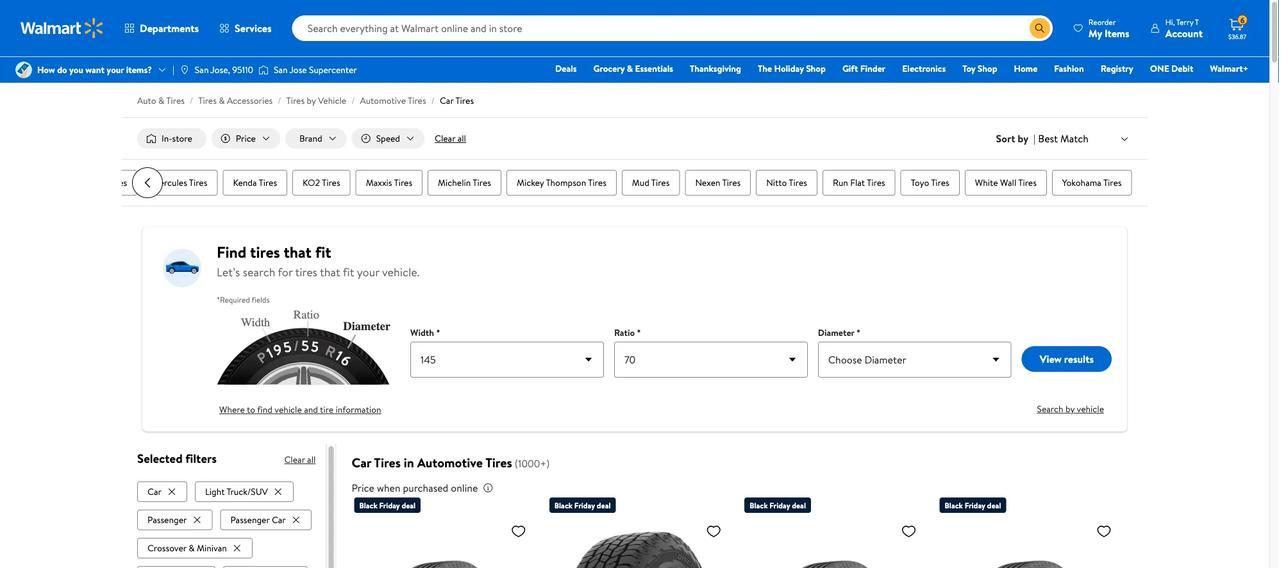 Task type: vqa. For each thing, say whether or not it's contained in the screenshot.
Digestion Tea
no



Task type: locate. For each thing, give the bounding box(es) containing it.
deal for cooper discoverer all-terrain 275/55r20 117t light truck & suv tire image
[[597, 500, 611, 511]]

best
[[1039, 131, 1058, 145]]

& inside button
[[189, 542, 195, 554]]

Walmart Site-Wide search field
[[292, 15, 1053, 41]]

list containing car
[[137, 479, 316, 568]]

& left accessories
[[219, 94, 225, 107]]

/ right auto & tires link
[[190, 94, 193, 107]]

black for cooper discoverer all-terrain 275/55r20 117t light truck & suv tire image
[[555, 500, 573, 511]]

1 vertical spatial clear all button
[[284, 450, 316, 470]]

1 horizontal spatial by
[[1018, 132, 1029, 146]]

tires
[[250, 241, 280, 263], [295, 264, 317, 280]]

deal up cooper discoverer all-terrain 275/55r20 117t light truck & suv tire image
[[597, 500, 611, 511]]

4 / from the left
[[431, 94, 435, 107]]

* for diameter *
[[857, 327, 861, 339]]

firestone
[[70, 176, 107, 189]]

0 vertical spatial all
[[458, 132, 466, 145]]

san for san jose, 95110
[[195, 63, 209, 76]]

mickey thompson tires link
[[507, 170, 617, 196]]

passenger for passenger car
[[231, 514, 270, 526]]

all down the car tires link
[[458, 132, 466, 145]]

clear all down where to find vehicle and tire information button at the left of the page
[[284, 453, 316, 466]]

san jose, 95110
[[195, 63, 253, 76]]

deals link
[[550, 62, 583, 75]]

registry
[[1101, 62, 1134, 75]]

by for sort by |
[[1018, 132, 1029, 146]]

toyo
[[912, 176, 930, 189]]

brand button
[[285, 128, 347, 149]]

& right auto
[[158, 94, 164, 107]]

friday for cooper discoverer all-terrain 275/55r20 117t light truck & suv tire image
[[575, 500, 595, 511]]

by right search
[[1066, 403, 1075, 415]]

brand
[[299, 132, 322, 145]]

car down selected
[[148, 485, 162, 498]]

shop right toy on the top of page
[[978, 62, 998, 75]]

goodyear reliant all-season 225/60r17 99v all-season tire image
[[354, 518, 532, 568]]

clear all button down where to find vehicle and tire information button at the left of the page
[[284, 450, 316, 470]]

find
[[257, 403, 273, 416]]

& right grocery
[[627, 62, 633, 75]]

1 vertical spatial by
[[1018, 132, 1029, 146]]

deal for goodyear reliant all-season 225/55r17 97v all-season tire image
[[987, 500, 1001, 511]]

1 horizontal spatial clear all
[[435, 132, 466, 145]]

car inside passenger car button
[[272, 514, 286, 526]]

4 black friday deal from the left
[[945, 500, 1001, 511]]

crossover
[[148, 542, 187, 554]]

1 horizontal spatial list item
[[223, 564, 310, 568]]

2 black from the left
[[555, 500, 573, 511]]

michelin
[[438, 176, 471, 189]]

deal down price when purchased online
[[402, 500, 416, 511]]

1 vertical spatial clear all
[[284, 453, 316, 466]]

2 vertical spatial by
[[1066, 403, 1075, 415]]

0 vertical spatial clear all button
[[430, 128, 471, 149]]

1 vertical spatial automotive
[[417, 454, 483, 472]]

all down and
[[307, 453, 316, 466]]

& for minivan
[[189, 542, 195, 554]]

how
[[37, 63, 55, 76]]

nexen tires
[[696, 176, 741, 189]]

3 black friday deal from the left
[[750, 500, 806, 511]]

black for goodyear reliant all-season 245/60r18 105v all-season tire image
[[750, 500, 768, 511]]

all for clear all button to the top
[[458, 132, 466, 145]]

maxxis tires
[[366, 176, 413, 189]]

1 friday from the left
[[379, 500, 400, 511]]

0 vertical spatial price
[[236, 132, 256, 145]]

 image right 95110 in the left of the page
[[258, 63, 269, 76]]

1 horizontal spatial clear
[[435, 132, 456, 145]]

crossover & minivan list item
[[137, 535, 255, 559]]

1 horizontal spatial |
[[1034, 132, 1036, 146]]

1 deal from the left
[[402, 500, 416, 511]]

view
[[1040, 352, 1062, 366]]

1 black friday deal from the left
[[359, 500, 416, 511]]

price
[[236, 132, 256, 145], [352, 481, 375, 495]]

your right want
[[107, 63, 124, 76]]

add to favorites list, cooper discoverer all-terrain 275/55r20 117t light truck & suv tire image
[[706, 523, 722, 539]]

1 horizontal spatial san
[[274, 63, 288, 76]]

vehicle inside search by vehicle button
[[1077, 403, 1104, 415]]

* for width *
[[436, 327, 440, 339]]

2 horizontal spatial  image
[[258, 63, 269, 76]]

the tire side wall contains a combination of numbers, letters and symbols that provide information about the tire. after the initial letter p, then the tire width is shown, followed by a slash symbol, and then the aspect ratio. finally there is a letter r, followed by the diameter. image
[[217, 306, 393, 387]]

kenda tires link
[[223, 170, 288, 196]]

3 black from the left
[[750, 500, 768, 511]]

0 vertical spatial clear
[[435, 132, 456, 145]]

account
[[1166, 26, 1203, 40]]

1 vertical spatial that
[[320, 264, 340, 280]]

nexen
[[696, 176, 721, 189]]

0 horizontal spatial automotive
[[360, 94, 406, 107]]

3 friday from the left
[[770, 500, 790, 511]]

0 horizontal spatial clear all button
[[284, 450, 316, 470]]

automotive up online
[[417, 454, 483, 472]]

1 vertical spatial price
[[352, 481, 375, 495]]

/ right vehicle
[[352, 94, 355, 107]]

/ right accessories
[[278, 94, 281, 107]]

vehicle right search
[[1077, 403, 1104, 415]]

want
[[85, 63, 105, 76]]

passenger down truck/suv
[[231, 514, 270, 526]]

2 deal from the left
[[597, 500, 611, 511]]

nitto tires link
[[757, 170, 818, 196]]

crossover & minivan button
[[137, 538, 253, 559]]

that up for
[[284, 241, 312, 263]]

0 horizontal spatial list item
[[137, 564, 218, 568]]

your inside find tires that fit let's search for tires that fit your vehicle.
[[357, 264, 379, 280]]

legal information image
[[483, 483, 493, 493]]

& for tires
[[158, 94, 164, 107]]

where to find vehicle and tire information button
[[219, 403, 381, 416]]

deal
[[402, 500, 416, 511], [597, 500, 611, 511], [792, 500, 806, 511], [987, 500, 1001, 511]]

vehicle left and
[[275, 403, 302, 416]]

tire
[[320, 403, 334, 416]]

1 horizontal spatial shop
[[978, 62, 998, 75]]

list item
[[137, 564, 218, 568], [223, 564, 310, 568]]

all inside sort and filter section element
[[458, 132, 466, 145]]

1 black from the left
[[359, 500, 378, 511]]

1 san from the left
[[195, 63, 209, 76]]

1 vertical spatial all
[[307, 453, 316, 466]]

san left jose
[[274, 63, 288, 76]]

tires up search
[[250, 241, 280, 263]]

passenger button
[[137, 510, 213, 530]]

by inside button
[[1066, 403, 1075, 415]]

0 horizontal spatial *
[[436, 327, 440, 339]]

add to favorites list, goodyear reliant all-season 225/60r17 99v all-season tire image
[[511, 523, 526, 539]]

price left when
[[352, 481, 375, 495]]

light
[[205, 485, 225, 498]]

0 horizontal spatial price
[[236, 132, 256, 145]]

1 passenger from the left
[[148, 514, 187, 526]]

passenger for passenger
[[148, 514, 187, 526]]

white
[[976, 176, 999, 189]]

price inside dropdown button
[[236, 132, 256, 145]]

0 horizontal spatial all
[[307, 453, 316, 466]]

1 horizontal spatial vehicle
[[1077, 403, 1104, 415]]

friday for goodyear reliant all-season 225/60r17 99v all-season tire image
[[379, 500, 400, 511]]

vehicle.
[[382, 264, 420, 280]]

0 horizontal spatial clear all
[[284, 453, 316, 466]]

| left best
[[1034, 132, 1036, 146]]

1 horizontal spatial price
[[352, 481, 375, 495]]

2 shop from the left
[[978, 62, 998, 75]]

electronics
[[903, 62, 946, 75]]

* right 'ratio'
[[637, 327, 641, 339]]

/ left the car tires link
[[431, 94, 435, 107]]

black friday deal
[[359, 500, 416, 511], [555, 500, 611, 511], [750, 500, 806, 511], [945, 500, 1001, 511]]

4 deal from the left
[[987, 500, 1001, 511]]

previous slide for chipmodule list image
[[132, 167, 163, 198]]

* right the "width"
[[436, 327, 440, 339]]

1 vertical spatial fit
[[343, 264, 354, 280]]

ratio
[[614, 327, 635, 339]]

1 horizontal spatial  image
[[179, 65, 190, 75]]

1 vertical spatial clear
[[284, 453, 305, 466]]

view results
[[1040, 352, 1094, 366]]

toy
[[963, 62, 976, 75]]

jose,
[[211, 63, 230, 76]]

2 list item from the left
[[223, 564, 310, 568]]

4 black from the left
[[945, 500, 963, 511]]

4 friday from the left
[[965, 500, 986, 511]]

maxxis
[[366, 176, 393, 189]]

passenger up crossover
[[148, 514, 187, 526]]

tires by vehicle link
[[286, 94, 346, 107]]

*required fields
[[217, 294, 270, 305]]

san left jose,
[[195, 63, 209, 76]]

0 horizontal spatial san
[[195, 63, 209, 76]]

in-
[[162, 132, 172, 145]]

deals
[[556, 62, 577, 75]]

automotive up speed
[[360, 94, 406, 107]]

fashion link
[[1049, 62, 1090, 75]]

1 horizontal spatial passenger
[[231, 514, 270, 526]]

sort by |
[[996, 132, 1036, 146]]

 image for san jose supercenter
[[258, 63, 269, 76]]

sort and filter section element
[[122, 118, 1148, 159]]

1 horizontal spatial clear all button
[[430, 128, 471, 149]]

debit
[[1172, 62, 1194, 75]]

view results button
[[1022, 346, 1112, 372]]

0 horizontal spatial shop
[[806, 62, 826, 75]]

deal up goodyear reliant all-season 245/60r18 105v all-season tire image
[[792, 500, 806, 511]]

your left vehicle.
[[357, 264, 379, 280]]

/
[[190, 94, 193, 107], [278, 94, 281, 107], [352, 94, 355, 107], [431, 94, 435, 107]]

&
[[627, 62, 633, 75], [158, 94, 164, 107], [219, 94, 225, 107], [189, 542, 195, 554]]

deal up goodyear reliant all-season 225/55r17 97v all-season tire image
[[987, 500, 1001, 511]]

car
[[440, 94, 454, 107], [352, 454, 371, 472], [148, 485, 162, 498], [272, 514, 286, 526]]

1 / from the left
[[190, 94, 193, 107]]

that right for
[[320, 264, 340, 280]]

mud
[[633, 176, 650, 189]]

1 vertical spatial |
[[1034, 132, 1036, 146]]

0 horizontal spatial clear
[[284, 453, 305, 466]]

clear down the car tires link
[[435, 132, 456, 145]]

0 vertical spatial your
[[107, 63, 124, 76]]

* right diameter
[[857, 327, 861, 339]]

1 vertical spatial tires
[[295, 264, 317, 280]]

your
[[107, 63, 124, 76], [357, 264, 379, 280]]

car inside car button
[[148, 485, 162, 498]]

clear all down the car tires link
[[435, 132, 466, 145]]

crossover & minivan
[[148, 542, 227, 554]]

find tires that fit let's search for tires that fit your vehicle.
[[217, 241, 420, 280]]

where
[[219, 403, 245, 416]]

goodyear reliant all-season 225/55r17 97v all-season tire image
[[940, 518, 1117, 568]]

2 black friday deal from the left
[[555, 500, 611, 511]]

price down accessories
[[236, 132, 256, 145]]

2 horizontal spatial *
[[857, 327, 861, 339]]

1 list item from the left
[[137, 564, 218, 568]]

 image for how do you want your items?
[[15, 62, 32, 78]]

shop right holiday
[[806, 62, 826, 75]]

walmart+ link
[[1205, 62, 1255, 75]]

list
[[137, 479, 316, 568]]

items?
[[126, 63, 152, 76]]

michelin tires link
[[428, 170, 502, 196]]

clear all button down the car tires link
[[430, 128, 471, 149]]

clear inside sort and filter section element
[[435, 132, 456, 145]]

2 * from the left
[[637, 327, 641, 339]]

car tires in automotive tires (1000+)
[[352, 454, 550, 472]]

0 vertical spatial tires
[[250, 241, 280, 263]]

black friday deal for goodyear reliant all-season 225/55r17 97v all-season tire image
[[945, 500, 1001, 511]]

1 horizontal spatial your
[[357, 264, 379, 280]]

friday
[[379, 500, 400, 511], [575, 500, 595, 511], [770, 500, 790, 511], [965, 500, 986, 511]]

vehicle type: car and truck image
[[163, 248, 201, 289]]

selected
[[137, 450, 183, 467]]

tires right for
[[295, 264, 317, 280]]

1 horizontal spatial all
[[458, 132, 466, 145]]

match
[[1061, 131, 1089, 145]]

0 horizontal spatial by
[[307, 94, 316, 107]]

by inside sort and filter section element
[[1018, 132, 1029, 146]]

 image left how at the left top of page
[[15, 62, 32, 78]]

black for goodyear reliant all-season 225/55r17 97v all-season tire image
[[945, 500, 963, 511]]

car right automotive tires link
[[440, 94, 454, 107]]

jose
[[290, 63, 307, 76]]

2 passenger from the left
[[231, 514, 270, 526]]

0 vertical spatial clear all
[[435, 132, 466, 145]]

 image left jose,
[[179, 65, 190, 75]]

2 san from the left
[[274, 63, 288, 76]]

2 friday from the left
[[575, 500, 595, 511]]

essentials
[[635, 62, 673, 75]]

1 horizontal spatial that
[[320, 264, 340, 280]]

0 horizontal spatial passenger
[[148, 514, 187, 526]]

2 horizontal spatial by
[[1066, 403, 1075, 415]]

0 vertical spatial automotive
[[360, 94, 406, 107]]

passenger car button
[[220, 510, 312, 530]]

3 * from the left
[[857, 327, 861, 339]]

in-store button
[[137, 128, 206, 149]]

0 horizontal spatial  image
[[15, 62, 32, 78]]

| up auto & tires link
[[173, 63, 174, 76]]

truck/suv
[[227, 485, 268, 498]]

list item down the crossover & minivan
[[137, 564, 218, 568]]

1 * from the left
[[436, 327, 440, 339]]

6
[[1241, 15, 1245, 25]]

1 horizontal spatial *
[[637, 327, 641, 339]]

1 horizontal spatial fit
[[343, 264, 354, 280]]

applied filters section element
[[137, 450, 217, 467]]

sort
[[996, 132, 1016, 146]]

0 vertical spatial |
[[173, 63, 174, 76]]

0 vertical spatial fit
[[315, 241, 331, 263]]

1 vertical spatial your
[[357, 264, 379, 280]]

home link
[[1009, 62, 1044, 75]]

by right sort
[[1018, 132, 1029, 146]]

clear all button
[[430, 128, 471, 149], [284, 450, 316, 470]]

automotive
[[360, 94, 406, 107], [417, 454, 483, 472]]

to
[[247, 403, 255, 416]]

3 deal from the left
[[792, 500, 806, 511]]

ratio *
[[614, 327, 641, 339]]

3 / from the left
[[352, 94, 355, 107]]

list item down passenger car button
[[223, 564, 310, 568]]

* for ratio *
[[637, 327, 641, 339]]

& left minivan
[[189, 542, 195, 554]]

car down light truck/suv list item
[[272, 514, 286, 526]]

clear down where to find vehicle and tire information button at the left of the page
[[284, 453, 305, 466]]

0 horizontal spatial that
[[284, 241, 312, 263]]

car left in
[[352, 454, 371, 472]]

by left vehicle
[[307, 94, 316, 107]]

 image
[[15, 62, 32, 78], [258, 63, 269, 76], [179, 65, 190, 75]]

black friday deal for goodyear reliant all-season 225/60r17 99v all-season tire image
[[359, 500, 416, 511]]



Task type: describe. For each thing, give the bounding box(es) containing it.
kenda tires
[[233, 176, 277, 189]]

accessories
[[227, 94, 273, 107]]

in-store
[[162, 132, 192, 145]]

white wall tires
[[976, 176, 1037, 189]]

cooper discoverer all-terrain 275/55r20 117t light truck & suv tire image
[[550, 518, 727, 568]]

deal for goodyear reliant all-season 225/60r17 99v all-season tire image
[[402, 500, 416, 511]]

kenda
[[233, 176, 257, 189]]

best match button
[[1036, 130, 1133, 147]]

the holiday shop link
[[752, 62, 832, 75]]

registry link
[[1095, 62, 1140, 75]]

yokohama tires link
[[1053, 170, 1133, 196]]

0 horizontal spatial tires
[[250, 241, 280, 263]]

walmart image
[[21, 18, 104, 38]]

black friday deal for goodyear reliant all-season 245/60r18 105v all-season tire image
[[750, 500, 806, 511]]

all for clear all button to the left
[[307, 453, 316, 466]]

yokohama tires
[[1063, 176, 1122, 189]]

auto & tires / tires & accessories / tires by vehicle / automotive tires / car tires
[[137, 94, 474, 107]]

best match
[[1039, 131, 1089, 145]]

nitto
[[767, 176, 788, 189]]

ko2 tires link
[[293, 170, 351, 196]]

mickey
[[517, 176, 545, 189]]

add to favorites list, goodyear reliant all-season 225/55r17 97v all-season tire image
[[1097, 523, 1112, 539]]

information
[[336, 403, 381, 416]]

fields
[[252, 294, 270, 305]]

clear all inside sort and filter section element
[[435, 132, 466, 145]]

holiday
[[775, 62, 804, 75]]

the holiday shop
[[758, 62, 826, 75]]

you
[[69, 63, 83, 76]]

| inside sort and filter section element
[[1034, 132, 1036, 146]]

light truck/suv list item
[[195, 479, 296, 502]]

automotive tires link
[[360, 94, 426, 107]]

mud tires
[[633, 176, 670, 189]]

nitto tires
[[767, 176, 808, 189]]

departments
[[140, 21, 199, 35]]

services
[[235, 21, 272, 35]]

tires & accessories link
[[198, 94, 273, 107]]

& for essentials
[[627, 62, 633, 75]]

the
[[758, 62, 772, 75]]

auto & tires link
[[137, 94, 185, 107]]

0 horizontal spatial vehicle
[[275, 403, 302, 416]]

hercules tires
[[153, 176, 208, 189]]

vehicle
[[318, 94, 346, 107]]

passenger list item
[[137, 507, 215, 530]]

2 / from the left
[[278, 94, 281, 107]]

wall
[[1001, 176, 1017, 189]]

price when purchased online
[[352, 481, 478, 495]]

auto
[[137, 94, 156, 107]]

speed
[[376, 132, 400, 145]]

my
[[1089, 26, 1103, 40]]

price button
[[212, 128, 280, 149]]

1 horizontal spatial automotive
[[417, 454, 483, 472]]

terry
[[1177, 16, 1194, 27]]

toy shop
[[963, 62, 998, 75]]

hercules tires link
[[143, 170, 218, 196]]

search by vehicle button
[[1037, 402, 1107, 416]]

hi,
[[1166, 16, 1175, 27]]

goodyear reliant all-season 245/60r18 105v all-season tire image
[[745, 518, 922, 568]]

car button
[[137, 482, 187, 502]]

home
[[1014, 62, 1038, 75]]

*required
[[217, 294, 250, 305]]

width *
[[410, 327, 440, 339]]

by for search by vehicle
[[1066, 403, 1075, 415]]

selected filters
[[137, 450, 217, 467]]

price for price when purchased online
[[352, 481, 375, 495]]

black friday deal for cooper discoverer all-terrain 275/55r20 117t light truck & suv tire image
[[555, 500, 611, 511]]

thompson
[[546, 176, 587, 189]]

0 horizontal spatial fit
[[315, 241, 331, 263]]

san for san jose supercenter
[[274, 63, 288, 76]]

run flat tires
[[833, 176, 886, 189]]

 image for san jose, 95110
[[179, 65, 190, 75]]

one
[[1150, 62, 1170, 75]]

gift finder link
[[837, 62, 892, 75]]

nexen tires link
[[686, 170, 752, 196]]

passenger car
[[231, 514, 286, 526]]

electronics link
[[897, 62, 952, 75]]

tires inside "link"
[[473, 176, 492, 189]]

price for price
[[236, 132, 256, 145]]

deal for goodyear reliant all-season 245/60r18 105v all-season tire image
[[792, 500, 806, 511]]

toy shop link
[[957, 62, 1004, 75]]

0 vertical spatial by
[[307, 94, 316, 107]]

0 horizontal spatial your
[[107, 63, 124, 76]]

toyo tires
[[912, 176, 950, 189]]

(1000+)
[[515, 457, 550, 471]]

reorder
[[1089, 16, 1116, 27]]

friday for goodyear reliant all-season 225/55r17 97v all-season tire image
[[965, 500, 986, 511]]

1 shop from the left
[[806, 62, 826, 75]]

0 vertical spatial that
[[284, 241, 312, 263]]

in
[[404, 454, 414, 472]]

michelin tires
[[438, 176, 492, 189]]

one debit link
[[1145, 62, 1200, 75]]

width
[[410, 327, 434, 339]]

passenger car list item
[[220, 507, 314, 530]]

car tires link
[[440, 94, 474, 107]]

firestone tires link
[[60, 170, 138, 196]]

walmart+
[[1211, 62, 1249, 75]]

how do you want your items?
[[37, 63, 152, 76]]

grocery & essentials
[[594, 62, 673, 75]]

1 horizontal spatial tires
[[295, 264, 317, 280]]

flat
[[851, 176, 866, 189]]

maxxis tires link
[[356, 170, 423, 196]]

store
[[172, 132, 192, 145]]

search icon image
[[1035, 23, 1045, 33]]

car list item
[[137, 479, 190, 502]]

add to favorites list, goodyear reliant all-season 245/60r18 105v all-season tire image
[[902, 523, 917, 539]]

ko2 tires
[[303, 176, 341, 189]]

when
[[377, 481, 401, 495]]

fashion
[[1055, 62, 1084, 75]]

friday for goodyear reliant all-season 245/60r18 105v all-season tire image
[[770, 500, 790, 511]]

Search search field
[[292, 15, 1053, 41]]

toyo tires link
[[901, 170, 960, 196]]

black for goodyear reliant all-season 225/60r17 99v all-season tire image
[[359, 500, 378, 511]]

grocery & essentials link
[[588, 62, 679, 75]]

ko2
[[303, 176, 320, 189]]

mickey thompson tires
[[517, 176, 607, 189]]

minivan
[[197, 542, 227, 554]]

let's
[[217, 264, 240, 280]]

0 horizontal spatial |
[[173, 63, 174, 76]]



